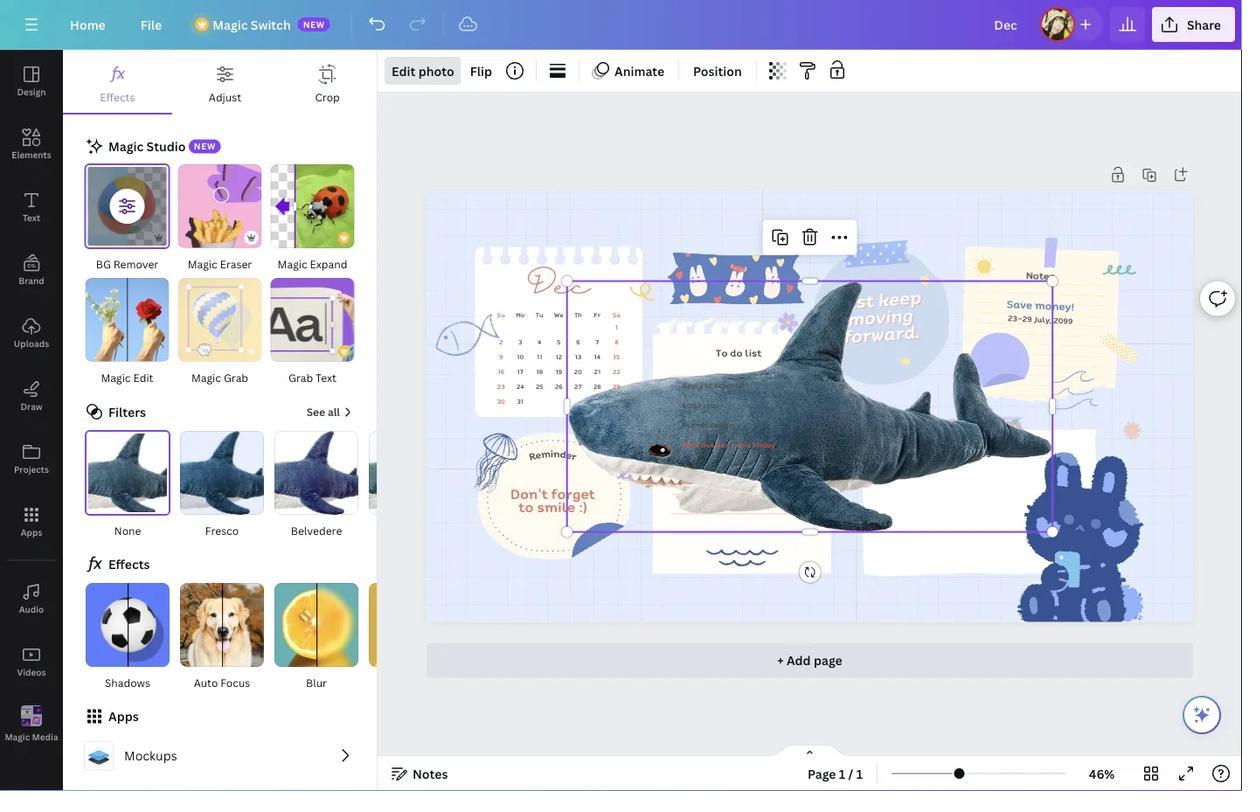 Task type: locate. For each thing, give the bounding box(es) containing it.
0 vertical spatial text
[[23, 212, 40, 223]]

r e m i n d r
[[528, 446, 579, 464]]

1 vertical spatial new
[[194, 141, 216, 152]]

magic for magic media
[[5, 731, 30, 743]]

grab up see
[[289, 370, 313, 385]]

magic for magic studio new
[[108, 138, 144, 154]]

23
[[498, 382, 505, 391]]

1 right /
[[857, 766, 863, 782]]

2
[[499, 337, 503, 347]]

15
[[614, 352, 620, 362]]

sa 1 15 29 8 22
[[613, 310, 621, 391]]

adjust button
[[172, 50, 278, 113]]

0 vertical spatial effects
[[100, 90, 135, 104]]

29 for 1
[[613, 382, 621, 391]]

don't forget to smile :)
[[511, 483, 596, 517]]

remover
[[113, 257, 159, 271]]

8
[[615, 337, 619, 347]]

notes
[[1027, 268, 1056, 283], [413, 766, 448, 782]]

+ add page button
[[427, 643, 1194, 678]]

i
[[551, 446, 554, 461]]

0 horizontal spatial notes
[[413, 766, 448, 782]]

text up brand button
[[23, 212, 40, 223]]

this
[[738, 439, 751, 450]]

1 horizontal spatial 1
[[840, 766, 846, 782]]

dec up we
[[528, 270, 591, 307]]

1 horizontal spatial new
[[303, 18, 325, 30]]

apps button
[[0, 491, 63, 554]]

sa
[[613, 310, 621, 319]]

m
[[541, 446, 552, 462]]

0 horizontal spatial text
[[23, 212, 40, 223]]

1 for sa
[[616, 323, 618, 332]]

add
[[787, 653, 811, 669]]

0 horizontal spatial dec
[[528, 270, 591, 307]]

1 left /
[[840, 766, 846, 782]]

1 horizontal spatial notes
[[1027, 268, 1056, 283]]

edit left photo
[[392, 63, 416, 79]]

9
[[499, 352, 503, 362]]

bg remover
[[96, 257, 159, 271]]

share
[[1188, 16, 1222, 33]]

1 vertical spatial edit
[[133, 370, 154, 385]]

apps
[[967, 446, 992, 460], [21, 527, 42, 538], [108, 709, 139, 725]]

effects down 'none' on the left of the page
[[108, 556, 150, 573]]

fresco
[[205, 523, 239, 538]]

effects
[[100, 90, 135, 104], [108, 556, 150, 573]]

1 inside sa 1 15 29 8 22
[[616, 323, 618, 332]]

don't
[[511, 483, 548, 504]]

19
[[556, 367, 563, 376]]

magic for magic expand
[[278, 257, 308, 271]]

text inside 'side panel' tab list
[[23, 212, 40, 223]]

1 down sa
[[616, 323, 618, 332]]

10 24 3 17 31
[[517, 337, 524, 406]]

dec
[[528, 270, 591, 307], [717, 439, 730, 450]]

dec left 1,
[[717, 439, 730, 450]]

29 left "july,"
[[1023, 313, 1033, 325]]

all
[[328, 405, 340, 420]]

1 horizontal spatial grab
[[289, 370, 313, 385]]

flint button
[[367, 430, 455, 540]]

magic grab
[[191, 370, 248, 385]]

d
[[560, 446, 568, 462]]

29
[[1023, 313, 1033, 325], [613, 382, 621, 391]]

cute pastel hand drawn doodle line image
[[628, 276, 661, 307]]

magic inside button
[[278, 257, 308, 271]]

grab text
[[289, 370, 337, 385]]

0 vertical spatial 29
[[1023, 313, 1033, 325]]

to
[[705, 380, 713, 391], [519, 497, 534, 517]]

1 vertical spatial notes
[[413, 766, 448, 782]]

29 inside save money! 23-29 july, 2099
[[1023, 313, 1033, 325]]

friday
[[753, 439, 776, 450]]

design button
[[0, 50, 63, 113]]

0 horizontal spatial 29
[[613, 382, 621, 391]]

1 vertical spatial 29
[[613, 382, 621, 391]]

1 vertical spatial to
[[519, 497, 534, 517]]

canva assistant image
[[1192, 705, 1213, 726]]

magic inside 'side panel' tab list
[[5, 731, 30, 743]]

design
[[710, 420, 734, 430]]

10
[[517, 352, 524, 362]]

0 vertical spatial edit
[[392, 63, 416, 79]]

1 grab from the left
[[224, 370, 248, 385]]

save
[[1007, 296, 1034, 313]]

magic expand button
[[270, 164, 356, 274]]

magic left "media"
[[5, 731, 30, 743]]

r
[[528, 448, 538, 464]]

blur button
[[273, 582, 360, 692]]

grab left grab text at top left
[[224, 370, 248, 385]]

audio button
[[0, 568, 63, 631]]

22
[[613, 367, 621, 376]]

adjust
[[209, 90, 241, 104]]

edit up "filters"
[[133, 370, 154, 385]]

1 horizontal spatial text
[[316, 370, 337, 385]]

n
[[554, 446, 561, 461]]

edit photo
[[392, 63, 455, 79]]

magic up "filters"
[[101, 370, 131, 385]]

new right studio
[[194, 141, 216, 152]]

main menu bar
[[0, 0, 1243, 50]]

sea wave linear image
[[1054, 371, 1099, 409]]

edit inside popup button
[[392, 63, 416, 79]]

see all
[[307, 405, 340, 420]]

smile
[[537, 497, 576, 517]]

1 vertical spatial apps
[[21, 527, 42, 538]]

edit inside button
[[133, 370, 154, 385]]

sea waves  icon image
[[707, 550, 779, 566]]

auto focus button
[[178, 582, 266, 692]]

text
[[23, 212, 40, 223], [316, 370, 337, 385]]

design
[[17, 86, 46, 98]]

apps inside button
[[21, 527, 42, 538]]

studio
[[147, 138, 186, 154]]

18
[[537, 367, 543, 376]]

1 horizontal spatial 29
[[1023, 313, 1033, 325]]

2 vertical spatial apps
[[108, 709, 139, 725]]

0 horizontal spatial to
[[519, 497, 534, 517]]

magic left switch
[[213, 16, 248, 33]]

0 vertical spatial to
[[705, 380, 713, 391]]

magic edit button
[[84, 277, 170, 387]]

effects up magic studio new
[[100, 90, 135, 104]]

new right switch
[[303, 18, 325, 30]]

1 horizontal spatial to
[[705, 380, 713, 391]]

due
[[702, 439, 715, 450]]

1 horizontal spatial dec
[[717, 439, 730, 450]]

0 vertical spatial new
[[303, 18, 325, 30]]

29 inside sa 1 15 29 8 22
[[613, 382, 621, 391]]

1 for page
[[840, 766, 846, 782]]

1 horizontal spatial apps
[[108, 709, 139, 725]]

29 for money!
[[1023, 313, 1033, 325]]

elements
[[12, 149, 51, 160]]

2 horizontal spatial apps
[[967, 446, 992, 460]]

0 horizontal spatial edit
[[133, 370, 154, 385]]

magic left expand
[[278, 257, 308, 271]]

switch
[[251, 16, 291, 33]]

+
[[778, 653, 784, 669]]

flint
[[400, 523, 422, 538]]

magic eraser
[[188, 257, 252, 271]]

magic left eraser
[[188, 257, 218, 271]]

1 vertical spatial dec
[[717, 439, 730, 450]]

11
[[537, 352, 543, 362]]

auto
[[194, 675, 218, 690]]

0 horizontal spatial new
[[194, 141, 216, 152]]

1 vertical spatial text
[[316, 370, 337, 385]]

0 horizontal spatial 1
[[616, 323, 618, 332]]

magic inside main menu bar
[[213, 16, 248, 33]]

uploads
[[14, 338, 49, 349]]

to left smile
[[519, 497, 534, 517]]

page
[[808, 766, 837, 782]]

29 down the 22
[[613, 382, 621, 391]]

:)
[[579, 497, 588, 517]]

notes inside button
[[413, 766, 448, 782]]

0 horizontal spatial grab
[[224, 370, 248, 385]]

1
[[616, 323, 618, 332], [840, 766, 846, 782], [857, 766, 863, 782]]

animate button
[[587, 57, 672, 85]]

videos button
[[0, 631, 63, 694]]

1 horizontal spatial edit
[[392, 63, 416, 79]]

to right apply
[[705, 380, 713, 391]]

0 horizontal spatial apps
[[21, 527, 42, 538]]

fish doodle line art. sea life decoration.hand drawn fish. fish chalk line art. image
[[430, 310, 502, 363]]

text button
[[0, 176, 63, 239]]

magic switch
[[213, 16, 291, 33]]

flip button
[[463, 57, 499, 85]]

23-
[[1008, 312, 1023, 324]]

r
[[570, 449, 579, 464]]

magic left studio
[[108, 138, 144, 154]]

0 vertical spatial apps
[[967, 446, 992, 460]]

text up see all
[[316, 370, 337, 385]]

magic right "magic edit"
[[191, 370, 221, 385]]



Task type: describe. For each thing, give the bounding box(es) containing it.
position
[[694, 63, 742, 79]]

videos
[[17, 666, 46, 678]]

magic for magic grab
[[191, 370, 221, 385]]

fresco button
[[178, 430, 266, 540]]

schools!
[[715, 380, 745, 391]]

25
[[536, 382, 544, 391]]

do
[[731, 345, 743, 360]]

apply
[[683, 380, 704, 391]]

side panel tab list
[[0, 50, 63, 757]]

july,
[[1034, 313, 1052, 326]]

e
[[535, 447, 543, 463]]

0 vertical spatial notes
[[1027, 268, 1056, 283]]

magic for magic switch
[[213, 16, 248, 33]]

3
[[519, 337, 523, 347]]

duotone
[[389, 675, 433, 690]]

media
[[32, 731, 58, 743]]

7
[[596, 337, 599, 347]]

fr
[[594, 310, 601, 319]]

mockups
[[124, 748, 177, 765]]

form
[[699, 400, 718, 411]]

notes button
[[385, 760, 455, 788]]

2 horizontal spatial 1
[[857, 766, 863, 782]]

46% button
[[1074, 760, 1131, 788]]

th 13 27 6 20
[[574, 310, 582, 391]]

6
[[577, 337, 580, 347]]

2099
[[1054, 314, 1074, 327]]

magic grab button
[[177, 277, 263, 387]]

page 1 / 1
[[808, 766, 863, 782]]

tu
[[536, 310, 544, 319]]

new inside magic studio new
[[194, 141, 216, 152]]

share button
[[1153, 7, 1236, 42]]

Design title text field
[[981, 7, 1034, 42]]

bg
[[96, 257, 111, 271]]

eraser
[[220, 257, 252, 271]]

13
[[575, 352, 582, 362]]

+ add page
[[778, 653, 843, 669]]

uploads button
[[0, 302, 63, 365]]

1 vertical spatial effects
[[108, 556, 150, 573]]

animate
[[615, 63, 665, 79]]

show pages image
[[768, 744, 852, 758]]

/
[[849, 766, 854, 782]]

flip
[[470, 63, 492, 79]]

just keep moving forward.
[[836, 283, 922, 349]]

to do list
[[716, 345, 762, 360]]

elements button
[[0, 113, 63, 176]]

5
[[557, 337, 561, 347]]

jellyfish doodle line art image
[[456, 429, 528, 500]]

photo
[[419, 63, 455, 79]]

mockups button
[[77, 734, 363, 778]]

0 vertical spatial dec
[[528, 270, 591, 307]]

th
[[575, 310, 582, 319]]

20
[[574, 367, 582, 376]]

21
[[594, 367, 601, 376]]

home
[[70, 16, 106, 33]]

auto focus
[[194, 675, 250, 690]]

4
[[538, 337, 542, 347]]

1,
[[731, 439, 736, 450]]

17
[[517, 367, 524, 376]]

eod form
[[683, 400, 718, 411]]

su
[[497, 310, 505, 319]]

submit design
[[683, 420, 734, 430]]

draw
[[20, 401, 42, 412]]

just
[[836, 287, 875, 316]]

filters
[[108, 404, 146, 420]]

magic for magic eraser
[[188, 257, 218, 271]]

page
[[814, 653, 843, 669]]

we 12 26 5 19
[[554, 310, 564, 391]]

submit
[[683, 420, 709, 430]]

magic for magic edit
[[101, 370, 131, 385]]

brand button
[[0, 239, 63, 302]]

keep
[[877, 283, 922, 313]]

rent due dec 1, this friday
[[683, 439, 776, 450]]

effects button
[[63, 50, 172, 113]]

magic eraser button
[[177, 164, 263, 274]]

to
[[716, 345, 728, 360]]

none
[[114, 523, 141, 538]]

tu 11 25 4 18
[[536, 310, 544, 391]]

position button
[[687, 57, 749, 85]]

fr 14 28 7 21
[[594, 310, 601, 391]]

new inside main menu bar
[[303, 18, 325, 30]]

2 grab from the left
[[289, 370, 313, 385]]

magic media
[[5, 731, 58, 743]]

46%
[[1090, 766, 1115, 782]]

bg remover button
[[84, 164, 170, 274]]

we
[[554, 310, 564, 319]]

effects inside button
[[100, 90, 135, 104]]

belvedere
[[291, 523, 342, 538]]

belvedere button
[[273, 430, 360, 540]]

focus
[[221, 675, 250, 690]]

31
[[517, 397, 524, 406]]

brand
[[19, 275, 44, 286]]

28
[[594, 382, 601, 391]]

see
[[307, 405, 325, 420]]

none button
[[84, 430, 171, 540]]

file
[[141, 16, 162, 33]]

rent
[[683, 439, 700, 450]]

to inside "don't forget to smile :)"
[[519, 497, 534, 517]]

money!
[[1035, 297, 1076, 315]]



Task type: vqa. For each thing, say whether or not it's contained in the screenshot.
5
yes



